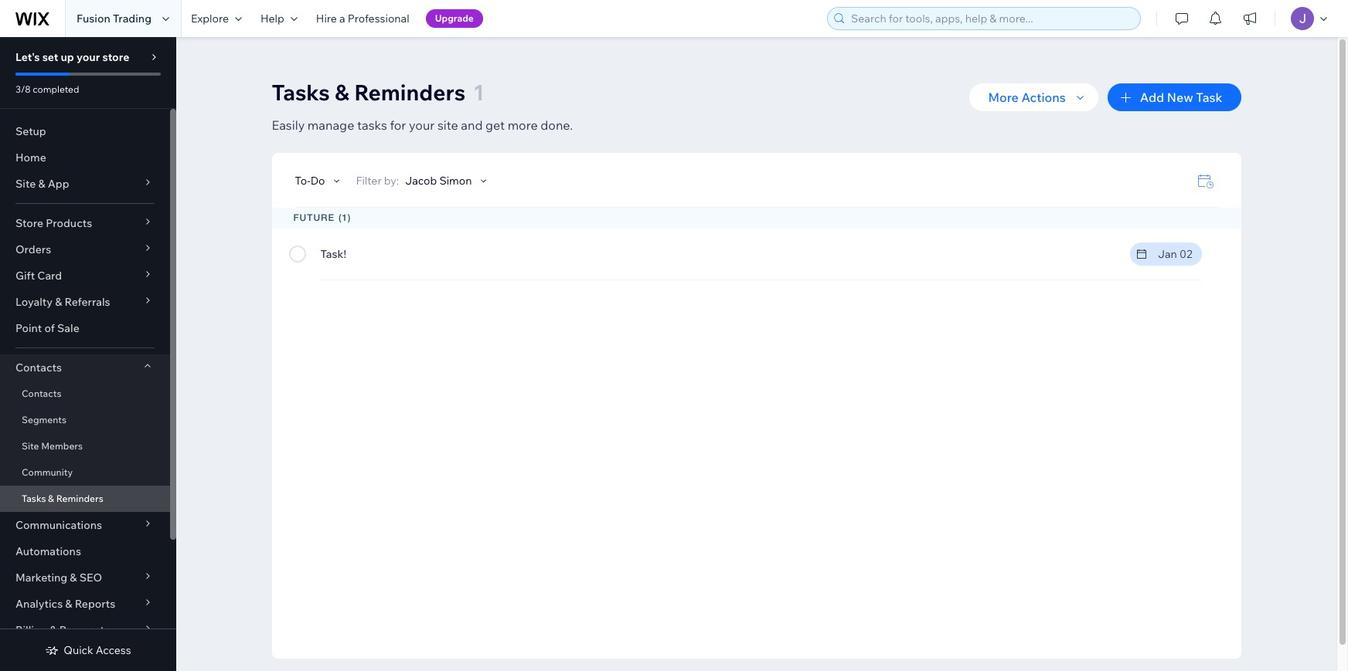 Task type: describe. For each thing, give the bounding box(es) containing it.
communications button
[[0, 513, 170, 539]]

upgrade button
[[426, 9, 483, 28]]

tasks for tasks & reminders 1
[[272, 79, 330, 106]]

loyalty & referrals
[[15, 295, 110, 309]]

site members link
[[0, 434, 170, 460]]

& for loyalty & referrals
[[55, 295, 62, 309]]

setup
[[15, 124, 46, 138]]

site for site & app
[[15, 177, 36, 191]]

for
[[390, 118, 406, 133]]

gift
[[15, 269, 35, 283]]

add new task
[[1140, 90, 1223, 105]]

up
[[61, 50, 74, 64]]

quick access button
[[45, 644, 131, 658]]

point
[[15, 322, 42, 336]]

task!
[[320, 247, 346, 261]]

future (1)
[[293, 213, 351, 223]]

app
[[48, 177, 69, 191]]

orders
[[15, 243, 51, 257]]

home
[[15, 151, 46, 165]]

referrals
[[65, 295, 110, 309]]

jacob simon
[[405, 174, 472, 188]]

seo
[[79, 571, 102, 585]]

store
[[15, 216, 43, 230]]

3/8 completed
[[15, 84, 79, 95]]

filter by:
[[356, 174, 399, 188]]

reminders for tasks & reminders 1
[[354, 79, 466, 106]]

filter
[[356, 174, 382, 188]]

more
[[988, 90, 1019, 105]]

access
[[96, 644, 131, 658]]

to-do button
[[295, 174, 344, 188]]

analytics & reports
[[15, 598, 115, 612]]

billing & payments button
[[0, 618, 170, 644]]

marketing
[[15, 571, 67, 585]]

3/8
[[15, 84, 31, 95]]

loyalty
[[15, 295, 53, 309]]

site & app button
[[0, 171, 170, 197]]

02
[[1180, 247, 1193, 261]]

help
[[261, 12, 284, 26]]

billing
[[15, 624, 47, 638]]

add
[[1140, 90, 1165, 105]]

jacob
[[405, 174, 437, 188]]

analytics & reports button
[[0, 592, 170, 618]]

point of sale
[[15, 322, 79, 336]]

tasks & reminders link
[[0, 486, 170, 513]]

more actions button
[[970, 84, 1099, 111]]

jacob simon button
[[405, 174, 491, 188]]

& for billing & payments
[[50, 624, 57, 638]]

marketing & seo button
[[0, 565, 170, 592]]

task
[[1196, 90, 1223, 105]]

let's set up your store
[[15, 50, 129, 64]]

actions
[[1022, 90, 1066, 105]]

quick access
[[64, 644, 131, 658]]

professional
[[348, 12, 410, 26]]

store
[[102, 50, 129, 64]]

members
[[41, 441, 83, 452]]

site
[[438, 118, 458, 133]]

more actions
[[988, 90, 1066, 105]]

contacts for contacts link on the left
[[22, 388, 61, 400]]

1 horizontal spatial your
[[409, 118, 435, 133]]

to-
[[295, 174, 311, 188]]

hire a professional link
[[307, 0, 419, 37]]

analytics
[[15, 598, 63, 612]]

store products
[[15, 216, 92, 230]]

& for tasks & reminders
[[48, 493, 54, 505]]

& for marketing & seo
[[70, 571, 77, 585]]



Task type: vqa. For each thing, say whether or not it's contained in the screenshot.
the rightmost Ads
no



Task type: locate. For each thing, give the bounding box(es) containing it.
0 vertical spatial your
[[77, 50, 100, 64]]

1 vertical spatial contacts
[[22, 388, 61, 400]]

& left "app"
[[38, 177, 45, 191]]

easily
[[272, 118, 305, 133]]

sale
[[57, 322, 79, 336]]

products
[[46, 216, 92, 230]]

1 vertical spatial your
[[409, 118, 435, 133]]

card
[[37, 269, 62, 283]]

jan
[[1158, 247, 1177, 261]]

your right up
[[77, 50, 100, 64]]

tasks up easily at the left top
[[272, 79, 330, 106]]

reminders inside tasks & reminders "link"
[[56, 493, 103, 505]]

payments
[[59, 624, 110, 638]]

0 horizontal spatial your
[[77, 50, 100, 64]]

billing & payments
[[15, 624, 110, 638]]

& for analytics & reports
[[65, 598, 72, 612]]

reminders up for
[[354, 79, 466, 106]]

let's
[[15, 50, 40, 64]]

contacts inside dropdown button
[[15, 361, 62, 375]]

upgrade
[[435, 12, 474, 24]]

communications
[[15, 519, 102, 533]]

& down the community
[[48, 493, 54, 505]]

set
[[42, 50, 58, 64]]

0 horizontal spatial reminders
[[56, 493, 103, 505]]

reminders
[[354, 79, 466, 106], [56, 493, 103, 505]]

tasks inside tasks & reminders "link"
[[22, 493, 46, 505]]

site & app
[[15, 177, 69, 191]]

& left seo at the left bottom of page
[[70, 571, 77, 585]]

your right for
[[409, 118, 435, 133]]

manage
[[308, 118, 354, 133]]

add new task button
[[1108, 84, 1241, 111]]

reminders down community link
[[56, 493, 103, 505]]

hire
[[316, 12, 337, 26]]

to-do
[[295, 174, 325, 188]]

automations
[[15, 545, 81, 559]]

contacts up segments
[[22, 388, 61, 400]]

of
[[44, 322, 55, 336]]

future
[[293, 213, 335, 223]]

contacts for contacts dropdown button
[[15, 361, 62, 375]]

more
[[508, 118, 538, 133]]

fusion trading
[[77, 12, 152, 26]]

setup link
[[0, 118, 170, 145]]

Search for tools, apps, help & more... field
[[847, 8, 1136, 29]]

1 vertical spatial reminders
[[56, 493, 103, 505]]

& right loyalty
[[55, 295, 62, 309]]

& inside "link"
[[48, 493, 54, 505]]

1 vertical spatial tasks
[[22, 493, 46, 505]]

1 vertical spatial site
[[22, 441, 39, 452]]

orders button
[[0, 237, 170, 263]]

new
[[1167, 90, 1194, 105]]

by:
[[384, 174, 399, 188]]

& for site & app
[[38, 177, 45, 191]]

tasks & reminders
[[22, 493, 103, 505]]

simon
[[439, 174, 472, 188]]

reminders for tasks & reminders
[[56, 493, 103, 505]]

your
[[77, 50, 100, 64], [409, 118, 435, 133]]

gift card
[[15, 269, 62, 283]]

site members
[[22, 441, 83, 452]]

loyalty & referrals button
[[0, 289, 170, 315]]

automations link
[[0, 539, 170, 565]]

& left reports
[[65, 598, 72, 612]]

help button
[[251, 0, 307, 37]]

1 horizontal spatial tasks
[[272, 79, 330, 106]]

completed
[[33, 84, 79, 95]]

sidebar element
[[0, 37, 176, 672]]

site
[[15, 177, 36, 191], [22, 441, 39, 452]]

&
[[335, 79, 349, 106], [38, 177, 45, 191], [55, 295, 62, 309], [48, 493, 54, 505], [70, 571, 77, 585], [65, 598, 72, 612], [50, 624, 57, 638]]

your inside sidebar element
[[77, 50, 100, 64]]

& up manage
[[335, 79, 349, 106]]

contacts down point of sale
[[15, 361, 62, 375]]

gift card button
[[0, 263, 170, 289]]

and
[[461, 118, 483, 133]]

fusion
[[77, 12, 110, 26]]

segments
[[22, 414, 67, 426]]

tasks
[[272, 79, 330, 106], [22, 493, 46, 505]]

do
[[311, 174, 325, 188]]

(1)
[[339, 213, 351, 223]]

jan 02
[[1158, 247, 1193, 261]]

get
[[486, 118, 505, 133]]

tasks
[[357, 118, 387, 133]]

site inside popup button
[[15, 177, 36, 191]]

contacts button
[[0, 355, 170, 381]]

marketing & seo
[[15, 571, 102, 585]]

0 vertical spatial site
[[15, 177, 36, 191]]

0 horizontal spatial tasks
[[22, 493, 46, 505]]

hire a professional
[[316, 12, 410, 26]]

0 vertical spatial reminders
[[354, 79, 466, 106]]

trading
[[113, 12, 152, 26]]

reports
[[75, 598, 115, 612]]

store products button
[[0, 210, 170, 237]]

& inside popup button
[[38, 177, 45, 191]]

community
[[22, 467, 73, 479]]

site for site members
[[22, 441, 39, 452]]

1
[[473, 79, 484, 106]]

site down home
[[15, 177, 36, 191]]

done.
[[541, 118, 573, 133]]

& inside 'dropdown button'
[[70, 571, 77, 585]]

tasks down the community
[[22, 493, 46, 505]]

contacts
[[15, 361, 62, 375], [22, 388, 61, 400]]

quick
[[64, 644, 93, 658]]

tasks for tasks & reminders
[[22, 493, 46, 505]]

& inside dropdown button
[[50, 624, 57, 638]]

1 horizontal spatial reminders
[[354, 79, 466, 106]]

home link
[[0, 145, 170, 171]]

segments link
[[0, 407, 170, 434]]

0 vertical spatial tasks
[[272, 79, 330, 106]]

easily manage tasks for your site and get more done.
[[272, 118, 573, 133]]

site down segments
[[22, 441, 39, 452]]

community link
[[0, 460, 170, 486]]

& inside popup button
[[55, 295, 62, 309]]

explore
[[191, 12, 229, 26]]

0 vertical spatial contacts
[[15, 361, 62, 375]]

& for tasks & reminders 1
[[335, 79, 349, 106]]

& right billing
[[50, 624, 57, 638]]

& inside "dropdown button"
[[65, 598, 72, 612]]

site inside "link"
[[22, 441, 39, 452]]



